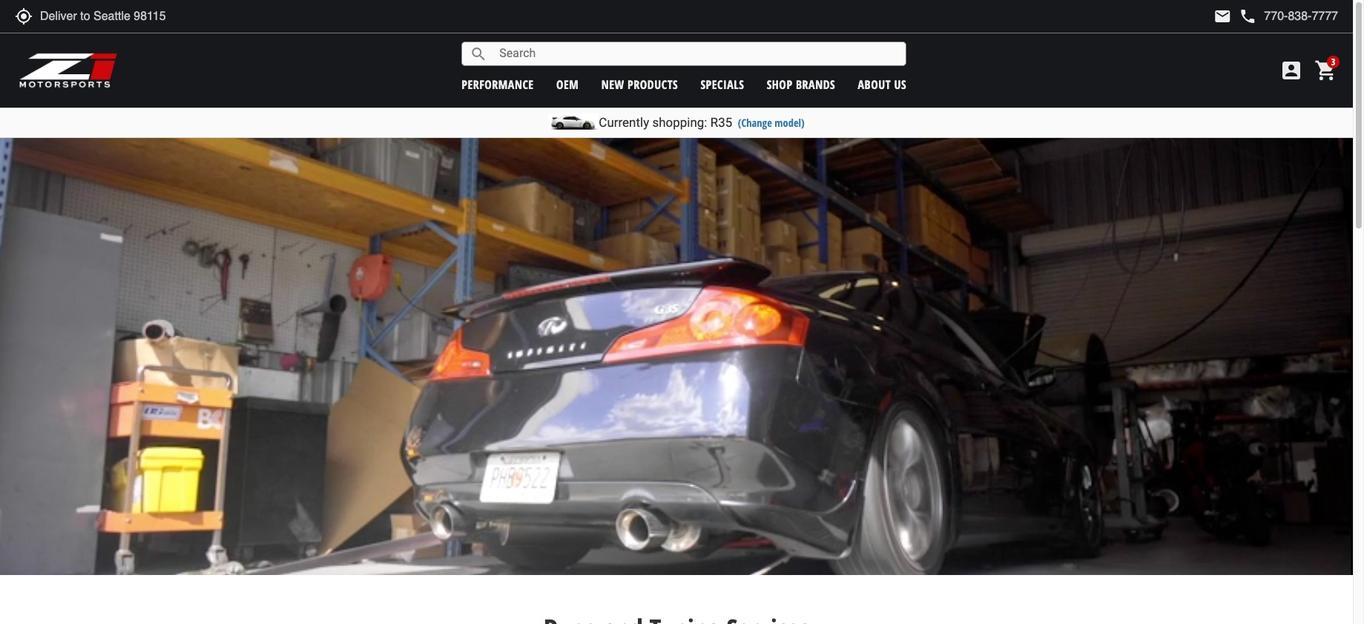 Task type: describe. For each thing, give the bounding box(es) containing it.
mail phone
[[1214, 7, 1257, 25]]

shop brands link
[[767, 76, 836, 92]]

us
[[895, 76, 907, 92]]

account_box
[[1280, 59, 1304, 82]]

my_location
[[15, 7, 33, 25]]

performance link
[[462, 76, 534, 92]]

specials link
[[701, 76, 745, 92]]

oem
[[557, 76, 579, 92]]

r35
[[711, 115, 733, 130]]

currently shopping: r35 (change model)
[[599, 115, 805, 130]]

currently
[[599, 115, 650, 130]]

oem link
[[557, 76, 579, 92]]

new
[[602, 76, 625, 92]]

Search search field
[[488, 42, 906, 65]]

specials
[[701, 76, 745, 92]]

brands
[[796, 76, 836, 92]]

mail link
[[1214, 7, 1232, 25]]

phone
[[1240, 7, 1257, 25]]

(change
[[738, 116, 772, 130]]

account_box link
[[1276, 59, 1308, 82]]



Task type: vqa. For each thing, say whether or not it's contained in the screenshot.
the Us
yes



Task type: locate. For each thing, give the bounding box(es) containing it.
shop
[[767, 76, 793, 92]]

z1 motorsports logo image
[[19, 52, 118, 89]]

mail
[[1214, 7, 1232, 25]]

shop brands
[[767, 76, 836, 92]]

shopping_cart link
[[1311, 59, 1339, 82]]

phone link
[[1240, 7, 1339, 25]]

(change model) link
[[738, 116, 805, 130]]

search
[[470, 45, 488, 63]]

performance
[[462, 76, 534, 92]]

products
[[628, 76, 678, 92]]

shopping_cart
[[1315, 59, 1339, 82]]

about us link
[[858, 76, 907, 92]]

about
[[858, 76, 891, 92]]

model)
[[775, 116, 805, 130]]

new products link
[[602, 76, 678, 92]]

new products
[[602, 76, 678, 92]]

about us
[[858, 76, 907, 92]]

shopping:
[[653, 115, 708, 130]]



